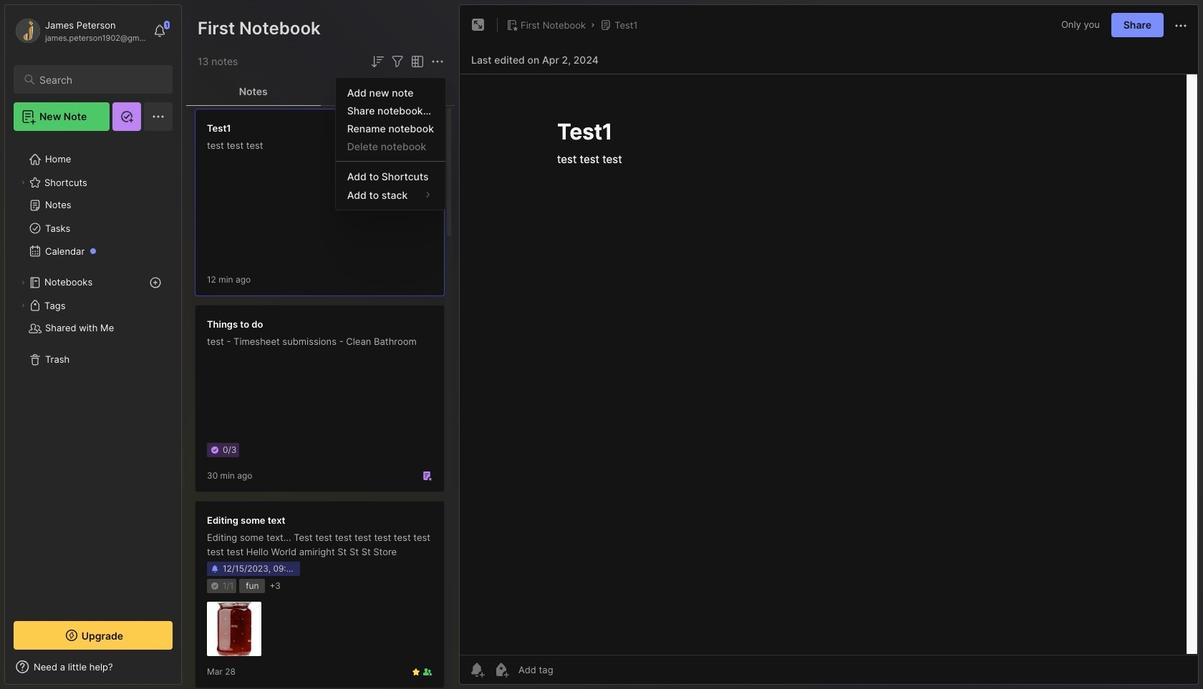 Task type: locate. For each thing, give the bounding box(es) containing it.
Search text field
[[39, 73, 160, 87]]

main element
[[0, 0, 186, 690]]

tree
[[5, 140, 181, 609]]

More actions field
[[1173, 16, 1190, 34], [429, 53, 446, 70]]

Add tag field
[[517, 664, 625, 677]]

None search field
[[39, 71, 160, 88]]

1 horizontal spatial more actions field
[[1173, 16, 1190, 34]]

WHAT'S NEW field
[[5, 656, 181, 679]]

add tag image
[[493, 662, 510, 679]]

Sort options field
[[369, 53, 386, 70]]

add a reminder image
[[469, 662, 486, 679]]

note window element
[[459, 4, 1199, 689]]

expand notebooks image
[[19, 279, 27, 287]]

0 vertical spatial more actions field
[[1173, 16, 1190, 34]]

expand tags image
[[19, 302, 27, 310]]

add filters image
[[389, 53, 406, 70]]

Add to stack field
[[336, 186, 446, 204]]

tab list
[[186, 77, 455, 106]]

tree inside main element
[[5, 140, 181, 609]]

0 horizontal spatial more actions field
[[429, 53, 446, 70]]

1 vertical spatial more actions field
[[429, 53, 446, 70]]

click to collapse image
[[181, 663, 192, 681]]



Task type: vqa. For each thing, say whether or not it's contained in the screenshot.
The Max
no



Task type: describe. For each thing, give the bounding box(es) containing it.
Note Editor text field
[[460, 74, 1198, 655]]

dropdown list menu
[[336, 84, 446, 204]]

Add filters field
[[389, 53, 406, 70]]

View options field
[[406, 53, 426, 70]]

none search field inside main element
[[39, 71, 160, 88]]

Account field
[[14, 16, 146, 45]]

more actions field inside note window element
[[1173, 16, 1190, 34]]

more actions image
[[429, 53, 446, 70]]

expand note image
[[470, 16, 487, 34]]

thumbnail image
[[207, 602, 261, 657]]

more actions image
[[1173, 17, 1190, 34]]



